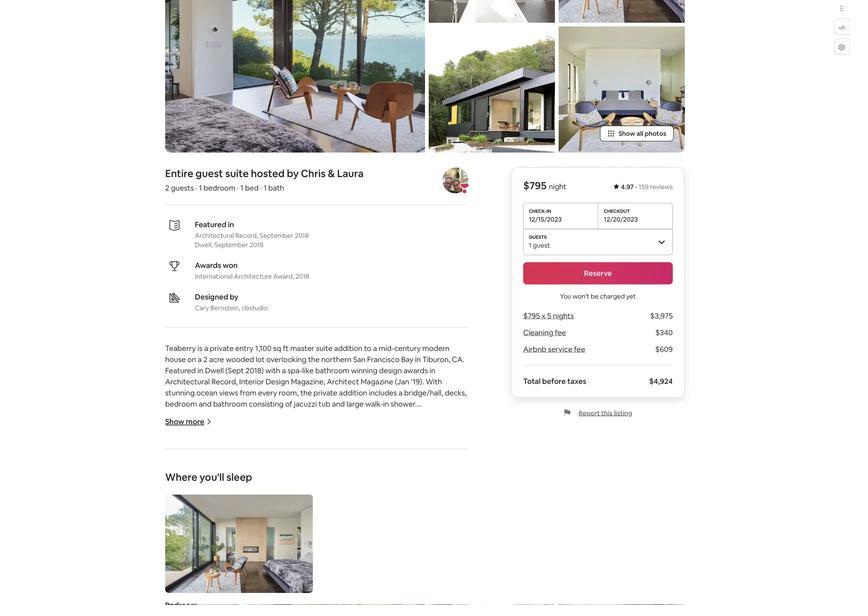 Task type: describe. For each thing, give the bounding box(es) containing it.
1 horizontal spatial bathroom
[[316, 366, 350, 376]]

leads
[[414, 567, 432, 576]]

1 vertical spatial private
[[314, 389, 338, 398]]

house inside teaberry is a private entry 1,100 sq ft master suite addition to a mid-century modern house on a 2 acre wooded lot overlooking the northern san francisco bay in tiburon, ca. featured in dwell (sept 2018) with a spa-like bathroom winning design awards in architectural record, interior design magazine, architect magazine (jan '19). with stunning ocean views from every room, the private addition includes a bridge/hall, decks, bedroom and bathroom consisting of jacuzzi tub and large walk-in shower.
[[165, 355, 186, 365]]

0 vertical spatial has
[[244, 567, 255, 576]]

in right bay
[[415, 355, 421, 365]]

addition up northern
[[334, 344, 363, 354]]

in down includes
[[383, 400, 389, 409]]

and left can
[[209, 578, 222, 588]]

won
[[223, 261, 238, 270]]

in up with
[[430, 366, 436, 376]]

7
[[255, 478, 259, 487]]

is up hallway. at the left of the page
[[336, 589, 341, 599]]

to up biking
[[227, 456, 234, 465]]

access
[[201, 456, 225, 465]]

and up lovers at the right of page
[[447, 478, 460, 487]]

locked
[[255, 600, 278, 606]]

jacuzzi
[[294, 400, 317, 409]]

1 vertical spatial hiking
[[237, 500, 257, 510]]

which
[[393, 567, 413, 576]]

is right there
[[449, 578, 454, 588]]

above
[[418, 600, 439, 606]]

airbnb
[[524, 345, 547, 355]]

for down sonoma at the left
[[225, 500, 235, 510]]

water
[[245, 522, 265, 532]]

$795 x 5 nights button
[[524, 312, 574, 321]]

bridge
[[184, 444, 206, 454]]

make
[[304, 467, 323, 476]]

1 horizontal spatial september
[[260, 232, 294, 240]]

like
[[303, 366, 314, 376]]

san inside teaberry is a private entry 1,100 sq ft master suite addition to a mid-century modern house on a 2 acre wooded lot overlooking the northern san francisco bay in tiburon, ca. featured in dwell (sept 2018) with a spa-like bathroom winning design awards in architectural record, interior design magazine, architect magazine (jan '19). with stunning ocean views from every room, the private addition includes a bridge/hall, decks, bedroom and bathroom consisting of jacuzzi tub and large walk-in shower.
[[353, 355, 366, 365]]

shower.
[[391, 400, 417, 409]]

· right guests
[[196, 183, 197, 193]]

show for show all photos
[[619, 130, 636, 138]]

away.
[[350, 489, 369, 498]]

dwell
[[205, 366, 224, 376]]

a up attached
[[360, 578, 364, 588]]

1 horizontal spatial this
[[602, 410, 613, 418]]

for up the peaceful,
[[286, 433, 296, 443]]

forested
[[294, 444, 324, 454]]

from inside teaberry is a private entry 1,100 sq ft master suite addition to a mid-century modern house on a 2 acre wooded lot overlooking the northern san francisco bay in tiburon, ca. featured in dwell (sept 2018) with a spa-like bathroom winning design awards in architectural record, interior design magazine, architect magazine (jan '19). with stunning ocean views from every room, the private addition includes a bridge/hall, decks, bedroom and bathroom consisting of jacuzzi tub and large walk-in shower.
[[240, 389, 257, 398]]

francisco,
[[379, 478, 413, 487]]

century
[[395, 344, 421, 354]]

some
[[422, 456, 440, 465]]

bedroom inside teaberry is a private entry 1,100 sq ft master suite addition to a mid-century modern house on a 2 acre wooded lot overlooking the northern san francisco bay in tiburon, ca. featured in dwell (sept 2018) with a spa-like bathroom winning design awards in architectural record, interior design magazine, architect magazine (jan '19). with stunning ocean views from every room, the private addition includes a bridge/hall, decks, bedroom and bathroom consisting of jacuzzi tub and large walk-in shower.
[[165, 400, 197, 409]]

award,
[[273, 273, 294, 281]]

view from jacuzzi tub image
[[429, 0, 555, 23]]

0 vertical spatial yet
[[627, 293, 636, 301]]

bedroom view image
[[165, 0, 425, 153]]

$795 for $795 x 5 nights
[[524, 312, 540, 321]]

and down within
[[241, 489, 254, 498]]

the up there
[[443, 567, 455, 576]]

you
[[561, 293, 572, 301]]

0 vertical spatial minutes
[[370, 433, 397, 443]]

and down ocean on the bottom of the page
[[199, 400, 212, 409]]

in inside the 1,100sq ft addition has a private entrance located in the bridge which leads to the master suite and can be used as an office. the bridge has a covered deck and there is another small deck off the bedroom. the addition is attached to the main house but separated for privacy by a locked pocket door and hallway. ample parking above
[[348, 567, 354, 576]]

a left locked
[[250, 600, 254, 606]]

consisting
[[249, 400, 284, 409]]

master inside teaberry is a private entry 1,100 sq ft master suite addition to a mid-century modern house on a 2 acre wooded lot overlooking the northern san francisco bay in tiburon, ca. featured in dwell (sept 2018) with a spa-like bathroom winning design awards in architectural record, interior design magazine, architect magazine (jan '19). with stunning ocean views from every room, the private addition includes a bridge/hall, decks, bedroom and bathroom consisting of jacuzzi tub and large walk-in shower.
[[291, 344, 315, 354]]

$4,924
[[650, 377, 673, 387]]

acre
[[209, 355, 224, 365]]

an inside this is the perfect romantic retreat for relaxation. we are 25 minutes drive from golden gate bridge yet located in a peaceful, forested area of the tiburon peninsula surrounded by nature. access to nearby paradise park and sea-kayaking combined with some of the world's best biking and hiking in the area make this an amazing location for nature lovers. the tiburon ferry is within 7 minutes drive and connects to san francisco, sausalito and angel island.  sonoma and muir woods are 30 minutes away. a paradise for nature lovers with nearby trails for hiking and cycling. airbnb/h/teaberry-romantic-getaway. aquasana whole house water filter. air purifier. wifi speed: 250-300mbps download. 22-26mbps upload
[[338, 467, 347, 476]]

where you'll sleep region
[[162, 472, 472, 606]]

download.
[[255, 534, 291, 543]]

from inside this is the perfect romantic retreat for relaxation. we are 25 minutes drive from golden gate bridge yet located in a peaceful, forested area of the tiburon peninsula surrounded by nature. access to nearby paradise park and sea-kayaking combined with some of the world's best biking and hiking in the area make this an amazing location for nature lovers. the tiburon ferry is within 7 minutes drive and connects to san francisco, sausalito and angel island.  sonoma and muir woods are 30 minutes away. a paradise for nature lovers with nearby trails for hiking and cycling. airbnb/h/teaberry-romantic-getaway. aquasana whole house water filter. air purifier. wifi speed: 250-300mbps download. 22-26mbps upload
[[418, 433, 434, 443]]

on
[[188, 355, 196, 365]]

modern
[[423, 344, 450, 354]]

and up make
[[308, 456, 321, 465]]

located inside the 1,100sq ft addition has a private entrance located in the bridge which leads to the master suite and can be used as an office. the bridge has a covered deck and there is another small deck off the bedroom. the addition is attached to the main house but separated for privacy by a locked pocket door and hallway. ample parking above
[[320, 567, 346, 576]]

another
[[165, 589, 192, 599]]

northern
[[322, 355, 352, 365]]

an inside the 1,100sq ft addition has a private entrance located in the bridge which leads to the master suite and can be used as an office. the bridge has a covered deck and there is another small deck off the bedroom. the addition is attached to the main house but separated for privacy by a locked pocket door and hallway. ample parking above
[[275, 578, 284, 588]]

relaxation.
[[297, 433, 333, 443]]

lovers
[[443, 489, 464, 498]]

suite inside entire guest suite hosted by chris & laura 2 guests · 1 bedroom · 1 bed · 1 bath
[[225, 167, 249, 180]]

5
[[548, 312, 552, 321]]

amazing
[[348, 467, 377, 476]]

guest for entire
[[196, 167, 223, 180]]

architectural inside featured in architectural record, september 2018 dwell, september 2018
[[195, 232, 234, 240]]

architect
[[327, 378, 359, 387]]

featured inside featured in architectural record, september 2018 dwell, september 2018
[[195, 220, 226, 230]]

300mbps
[[221, 534, 253, 543]]

a inside this is the perfect romantic retreat for relaxation. we are 25 minutes drive from golden gate bridge yet located in a peaceful, forested area of the tiburon peninsula surrounded by nature. access to nearby paradise park and sea-kayaking combined with some of the world's best biking and hiking in the area make this an amazing location for nature lovers. the tiburon ferry is within 7 minutes drive and connects to san francisco, sausalito and angel island.  sonoma and muir woods are 30 minutes away. a paradise for nature lovers with nearby trails for hiking and cycling. airbnb/h/teaberry-romantic-getaway. aquasana whole house water filter. air purifier. wifi speed: 250-300mbps download. 22-26mbps upload
[[256, 444, 260, 454]]

in down romantic
[[248, 444, 254, 454]]

1 horizontal spatial nearby
[[236, 456, 260, 465]]

a right on
[[198, 355, 202, 365]]

total before taxes
[[524, 377, 587, 387]]

addition up door on the left bottom of the page
[[306, 589, 334, 599]]

island.
[[187, 489, 208, 498]]

a left spa- in the left bottom of the page
[[282, 366, 286, 376]]

but
[[438, 589, 450, 599]]

the up 'lovers.'
[[451, 456, 462, 465]]

reviews
[[651, 183, 673, 192]]

1 horizontal spatial be
[[591, 293, 599, 301]]

show all photos button
[[600, 126, 674, 142]]

angel
[[165, 489, 185, 498]]

for down the "francisco,"
[[408, 489, 418, 498]]

2 vertical spatial minutes
[[321, 489, 348, 498]]

record, inside featured in architectural record, september 2018 dwell, september 2018
[[236, 232, 258, 240]]

· left bed
[[237, 183, 239, 193]]

airbnb/h/teaberry-
[[165, 511, 230, 521]]

1 vertical spatial are
[[298, 489, 309, 498]]

a up dwell
[[204, 344, 208, 354]]

the up 'jacuzzi'
[[301, 389, 312, 398]]

a
[[370, 489, 375, 498]]

whole
[[201, 522, 221, 532]]

1 inside dropdown button
[[529, 241, 532, 250]]

0 vertical spatial are
[[347, 433, 358, 443]]

the up like
[[308, 355, 320, 365]]

for up the "francisco,"
[[408, 467, 418, 476]]

combined
[[369, 456, 403, 465]]

winning
[[351, 366, 378, 376]]

addition up can
[[214, 567, 242, 576]]

2 horizontal spatial with
[[405, 456, 420, 465]]

1 nature from the top
[[419, 467, 442, 476]]

$795 x 5 nights
[[524, 312, 574, 321]]

by inside designed by cary bernstein, cbstudio
[[230, 293, 239, 302]]

2 inside teaberry is a private entry 1,100 sq ft master suite addition to a mid-century modern house on a 2 acre wooded lot overlooking the northern san francisco bay in tiburon, ca. featured in dwell (sept 2018) with a spa-like bathroom winning design awards in architectural record, interior design magazine, architect magazine (jan '19). with stunning ocean views from every room, the private addition includes a bridge/hall, decks, bedroom and bathroom consisting of jacuzzi tub and large walk-in shower.
[[203, 355, 208, 365]]

ample
[[366, 600, 389, 606]]

be inside the 1,100sq ft addition has a private entrance located in the bridge which leads to the master suite and can be used as an office. the bridge has a covered deck and there is another small deck off the bedroom. the addition is attached to the main house but separated for privacy by a locked pocket door and hallway. ample parking above
[[238, 578, 247, 588]]

best
[[191, 467, 206, 476]]

the down paradise
[[274, 467, 286, 476]]

suite inside teaberry is a private entry 1,100 sq ft master suite addition to a mid-century modern house on a 2 acre wooded lot overlooking the northern san francisco bay in tiburon, ca. featured in dwell (sept 2018) with a spa-like bathroom winning design awards in architectural record, interior design magazine, architect magazine (jan '19). with stunning ocean views from every room, the private addition includes a bridge/hall, decks, bedroom and bathroom consisting of jacuzzi tub and large walk-in shower.
[[316, 344, 333, 354]]

large
[[347, 400, 364, 409]]

1 left bath
[[264, 183, 267, 193]]

is up sonoma at the left
[[226, 478, 231, 487]]

perfect
[[201, 433, 227, 443]]

magazine
[[361, 378, 393, 387]]

to up there
[[434, 567, 441, 576]]

bridge/hall,
[[404, 389, 443, 398]]

bay
[[401, 355, 414, 365]]

wooded
[[226, 355, 254, 365]]

the down covered
[[384, 589, 396, 599]]

and right door on the left bottom of the page
[[324, 600, 337, 606]]

paradise
[[261, 456, 290, 465]]

park
[[292, 456, 307, 465]]

entry
[[235, 344, 254, 354]]

the up kayaking
[[351, 444, 362, 454]]

0 horizontal spatial private
[[210, 344, 234, 354]]

a up used
[[257, 567, 261, 576]]

1 guest
[[529, 241, 550, 250]]

$795 night
[[524, 179, 567, 193]]

159
[[639, 183, 649, 192]]

0 horizontal spatial bathroom
[[213, 400, 247, 409]]

sea-
[[323, 456, 337, 465]]

there
[[429, 578, 447, 588]]

master inside the 1,100sq ft addition has a private entrance located in the bridge which leads to the master suite and can be used as an office. the bridge has a covered deck and there is another small deck off the bedroom. the addition is attached to the main house but separated for privacy by a locked pocket door and hallway. ample parking above
[[165, 578, 189, 588]]

with
[[426, 378, 442, 387]]

addition up large on the bottom left of the page
[[339, 389, 367, 398]]

you'll
[[200, 472, 224, 485]]

1 horizontal spatial of
[[342, 444, 349, 454]]

· left 159
[[636, 183, 637, 192]]

all
[[637, 130, 644, 138]]

show more
[[165, 418, 204, 427]]

in down paradise
[[267, 467, 273, 476]]

this inside this is the perfect romantic retreat for relaxation. we are 25 minutes drive from golden gate bridge yet located in a peaceful, forested area of the tiburon peninsula surrounded by nature. access to nearby paradise park and sea-kayaking combined with some of the world's best biking and hiking in the area make this an amazing location for nature lovers. the tiburon ferry is within 7 minutes drive and connects to san francisco, sausalito and angel island.  sonoma and muir woods are 30 minutes away. a paradise for nature lovers with nearby trails for hiking and cycling. airbnb/h/teaberry-romantic-getaway. aquasana whole house water filter. air purifier. wifi speed: 250-300mbps download. 22-26mbps upload
[[324, 467, 337, 476]]

1 vertical spatial has
[[347, 578, 359, 588]]

san inside this is the perfect romantic retreat for relaxation. we are 25 minutes drive from golden gate bridge yet located in a peaceful, forested area of the tiburon peninsula surrounded by nature. access to nearby paradise park and sea-kayaking combined with some of the world's best biking and hiking in the area make this an amazing location for nature lovers. the tiburon ferry is within 7 minutes drive and connects to san francisco, sausalito and angel island.  sonoma and muir woods are 30 minutes away. a paradise for nature lovers with nearby trails for hiking and cycling. airbnb/h/teaberry-romantic-getaway. aquasana whole house water filter. air purifier. wifi speed: 250-300mbps download. 22-26mbps upload
[[365, 478, 378, 487]]

the up bridge
[[188, 433, 199, 443]]

cleaning fee button
[[524, 329, 566, 338]]

& laura
[[328, 167, 364, 180]]

this
[[165, 433, 179, 443]]

where you'll sleep
[[165, 472, 252, 485]]

0 horizontal spatial area
[[288, 467, 302, 476]]

1 vertical spatial 2018
[[250, 241, 264, 250]]

0 horizontal spatial september
[[214, 241, 248, 250]]

bed
[[245, 183, 259, 193]]

show for show more
[[165, 418, 184, 427]]

as
[[266, 578, 274, 588]]

featured in architectural record, september 2018 dwell, september 2018
[[195, 220, 309, 250]]



Task type: locate. For each thing, give the bounding box(es) containing it.
1 vertical spatial tiburon
[[180, 478, 206, 487]]

a down (jan
[[399, 389, 403, 398]]

0 horizontal spatial suite
[[191, 578, 208, 588]]

listing
[[614, 410, 633, 418]]

bedroom image
[[559, 27, 685, 153], [165, 495, 313, 594], [165, 495, 313, 594]]

where
[[165, 472, 197, 485]]

1 guest button
[[524, 229, 673, 255]]

guests
[[171, 183, 194, 193]]

chris & laura is a superhost. learn more about chris & laura. image
[[443, 168, 469, 194], [443, 168, 469, 194]]

1 vertical spatial drive
[[290, 478, 307, 487]]

2 horizontal spatial private
[[314, 389, 338, 398]]

chris
[[301, 167, 326, 180]]

house
[[165, 355, 186, 365], [223, 522, 243, 532], [416, 589, 436, 599]]

nights
[[553, 312, 574, 321]]

0 vertical spatial record,
[[236, 232, 258, 240]]

by down gate
[[165, 456, 174, 465]]

won't
[[573, 293, 590, 301]]

awards won international architecture award, 2018
[[195, 261, 310, 281]]

0 horizontal spatial bedroom
[[165, 400, 197, 409]]

2 left acre
[[203, 355, 208, 365]]

nature down some
[[419, 467, 442, 476]]

1 vertical spatial from
[[418, 433, 434, 443]]

sonoma
[[211, 489, 240, 498]]

award-winning ocean view luxury master suite. image 4 image
[[559, 0, 685, 23]]

0 horizontal spatial house
[[165, 355, 186, 365]]

1
[[199, 183, 202, 193], [241, 183, 244, 193], [264, 183, 267, 193], [529, 241, 532, 250]]

house down teaberry
[[165, 355, 186, 365]]

more
[[186, 418, 204, 427]]

2018 inside awards won international architecture award, 2018
[[296, 273, 310, 281]]

1 vertical spatial with
[[405, 456, 420, 465]]

record, up views
[[212, 378, 238, 387]]

show all photos
[[619, 130, 667, 138]]

bathroom down views
[[213, 400, 247, 409]]

1 left bed
[[241, 183, 244, 193]]

architectural inside teaberry is a private entry 1,100 sq ft master suite addition to a mid-century modern house on a 2 acre wooded lot overlooking the northern san francisco bay in tiburon, ca. featured in dwell (sept 2018) with a spa-like bathroom winning design awards in architectural record, interior design magazine, architect magazine (jan '19). with stunning ocean views from every room, the private addition includes a bridge/hall, decks, bedroom and bathroom consisting of jacuzzi tub and large walk-in shower.
[[165, 378, 210, 387]]

the down entrance
[[308, 578, 321, 588]]

0 vertical spatial from
[[240, 389, 257, 398]]

(jan
[[395, 378, 410, 387]]

every
[[258, 389, 277, 398]]

the up "pocket"
[[291, 589, 304, 599]]

0 vertical spatial this
[[602, 410, 613, 418]]

1 horizontal spatial 2
[[203, 355, 208, 365]]

sleep
[[227, 472, 252, 485]]

retreat
[[261, 433, 284, 443]]

deck down which
[[396, 578, 412, 588]]

0 horizontal spatial guest
[[196, 167, 223, 180]]

ft right 1,100sq
[[206, 567, 212, 576]]

0 vertical spatial hiking
[[245, 467, 265, 476]]

0 horizontal spatial an
[[275, 578, 284, 588]]

upload
[[332, 534, 356, 543]]

the left 1,100sq
[[165, 567, 178, 576]]

by up bernstein,
[[230, 293, 239, 302]]

12/20/2023
[[604, 215, 638, 224]]

guest inside dropdown button
[[533, 241, 550, 250]]

master up another
[[165, 578, 189, 588]]

30
[[310, 489, 319, 498]]

private up as
[[262, 567, 286, 576]]

by inside the 1,100sq ft addition has a private entrance located in the bridge which leads to the master suite and can be used as an office. the bridge has a covered deck and there is another small deck off the bedroom. the addition is attached to the main house but separated for privacy by a locked pocket door and hallway. ample parking above
[[240, 600, 248, 606]]

1 horizontal spatial an
[[338, 467, 347, 476]]

by down off
[[240, 600, 248, 606]]

by inside this is the perfect romantic retreat for relaxation. we are 25 minutes drive from golden gate bridge yet located in a peaceful, forested area of the tiburon peninsula surrounded by nature. access to nearby paradise park and sea-kayaking combined with some of the world's best biking and hiking in the area make this an amazing location for nature lovers. the tiburon ferry is within 7 minutes drive and connects to san francisco, sausalito and angel island.  sonoma and muir woods are 30 minutes away. a paradise for nature lovers with nearby trails for hiking and cycling. airbnb/h/teaberry-romantic-getaway. aquasana whole house water filter. air purifier. wifi speed: 250-300mbps download. 22-26mbps upload
[[165, 456, 174, 465]]

minutes up woods
[[261, 478, 288, 487]]

architectural
[[195, 232, 234, 240], [165, 378, 210, 387]]

2018 for won
[[296, 273, 310, 281]]

tiburon up combined
[[364, 444, 390, 454]]

yet up access
[[208, 444, 219, 454]]

stunning
[[165, 389, 195, 398]]

1 horizontal spatial are
[[347, 433, 358, 443]]

parking
[[390, 600, 416, 606]]

teaberry
[[165, 344, 196, 354]]

bathroom down northern
[[316, 366, 350, 376]]

0 horizontal spatial are
[[298, 489, 309, 498]]

of inside teaberry is a private entry 1,100 sq ft master suite addition to a mid-century modern house on a 2 acre wooded lot overlooking the northern san francisco bay in tiburon, ca. featured in dwell (sept 2018) with a spa-like bathroom winning design awards in architectural record, interior design magazine, architect magazine (jan '19). with stunning ocean views from every room, the private addition includes a bridge/hall, decks, bedroom and bathroom consisting of jacuzzi tub and large walk-in shower.
[[285, 400, 293, 409]]

by inside entire guest suite hosted by chris & laura 2 guests · 1 bedroom · 1 bed · 1 bath
[[287, 167, 299, 180]]

main
[[397, 589, 414, 599]]

1 horizontal spatial area
[[325, 444, 340, 454]]

1 vertical spatial house
[[223, 522, 243, 532]]

minutes
[[370, 433, 397, 443], [261, 478, 288, 487], [321, 489, 348, 498]]

0 vertical spatial nature
[[419, 467, 442, 476]]

a left the mid-
[[373, 344, 377, 354]]

1 vertical spatial ft
[[206, 567, 212, 576]]

house up 300mbps
[[223, 522, 243, 532]]

1 vertical spatial bedroom
[[165, 400, 197, 409]]

1 horizontal spatial suite
[[225, 167, 249, 180]]

1 vertical spatial nature
[[420, 489, 442, 498]]

getaway.
[[264, 511, 294, 521]]

record, up won
[[236, 232, 258, 240]]

ft inside the 1,100sq ft addition has a private entrance located in the bridge which leads to the master suite and can be used as an office. the bridge has a covered deck and there is another small deck off the bedroom. the addition is attached to the main house but separated for privacy by a locked pocket door and hallway. ample parking above
[[206, 567, 212, 576]]

0 vertical spatial deck
[[396, 578, 412, 588]]

airbnb service fee button
[[524, 345, 586, 355]]

located right entrance
[[320, 567, 346, 576]]

1 vertical spatial deck
[[213, 589, 230, 599]]

0 horizontal spatial with
[[165, 500, 180, 510]]

1 right guests
[[199, 183, 202, 193]]

is inside teaberry is a private entry 1,100 sq ft master suite addition to a mid-century modern house on a 2 acre wooded lot overlooking the northern san francisco bay in tiburon, ca. featured in dwell (sept 2018) with a spa-like bathroom winning design awards in architectural record, interior design magazine, architect magazine (jan '19). with stunning ocean views from every room, the private addition includes a bridge/hall, decks, bedroom and bathroom consisting of jacuzzi tub and large walk-in shower.
[[198, 344, 203, 354]]

2018 for in
[[295, 232, 309, 240]]

the right off
[[243, 589, 254, 599]]

area down park
[[288, 467, 302, 476]]

1 vertical spatial $795
[[524, 312, 540, 321]]

0 horizontal spatial this
[[324, 467, 337, 476]]

report
[[579, 410, 600, 418]]

is right teaberry
[[198, 344, 203, 354]]

1 horizontal spatial drive
[[399, 433, 416, 443]]

of down we
[[342, 444, 349, 454]]

bathroom
[[316, 366, 350, 376], [213, 400, 247, 409]]

0 horizontal spatial from
[[240, 389, 257, 398]]

0 horizontal spatial nearby
[[182, 500, 206, 510]]

2 vertical spatial suite
[[191, 578, 208, 588]]

1 horizontal spatial tiburon
[[364, 444, 390, 454]]

featured inside teaberry is a private entry 1,100 sq ft master suite addition to a mid-century modern house on a 2 acre wooded lot overlooking the northern san francisco bay in tiburon, ca. featured in dwell (sept 2018) with a spa-like bathroom winning design awards in architectural record, interior design magazine, architect magazine (jan '19). with stunning ocean views from every room, the private addition includes a bridge/hall, decks, bedroom and bathroom consisting of jacuzzi tub and large walk-in shower.
[[165, 366, 196, 376]]

are
[[347, 433, 358, 443], [298, 489, 309, 498]]

$795 for $795 night
[[524, 179, 547, 193]]

minutes right 25
[[370, 433, 397, 443]]

$795 left x
[[524, 312, 540, 321]]

the up angel
[[165, 478, 178, 487]]

located inside this is the perfect romantic retreat for relaxation. we are 25 minutes drive from golden gate bridge yet located in a peaceful, forested area of the tiburon peninsula surrounded by nature. access to nearby paradise park and sea-kayaking combined with some of the world's best biking and hiking in the area make this an amazing location for nature lovers. the tiburon ferry is within 7 minutes drive and connects to san francisco, sausalito and angel island.  sonoma and muir woods are 30 minutes away. a paradise for nature lovers with nearby trails for hiking and cycling. airbnb/h/teaberry-romantic-getaway. aquasana whole house water filter. air purifier. wifi speed: 250-300mbps download. 22-26mbps upload
[[220, 444, 246, 454]]

1 vertical spatial bridge
[[323, 578, 345, 588]]

exterior image
[[429, 27, 555, 153]]

suite inside the 1,100sq ft addition has a private entrance located in the bridge which leads to the master suite and can be used as an office. the bridge has a covered deck and there is another small deck off the bedroom. the addition is attached to the main house but separated for privacy by a locked pocket door and hallway. ample parking above
[[191, 578, 208, 588]]

0 vertical spatial bridge
[[369, 567, 391, 576]]

1,100sq
[[180, 567, 204, 576]]

dwell,
[[195, 241, 213, 250]]

be right won't
[[591, 293, 599, 301]]

0 vertical spatial an
[[338, 467, 347, 476]]

2 vertical spatial of
[[442, 456, 449, 465]]

0 vertical spatial drive
[[399, 433, 416, 443]]

a down romantic
[[256, 444, 260, 454]]

0 horizontal spatial of
[[285, 400, 293, 409]]

0 vertical spatial architectural
[[195, 232, 234, 240]]

world's
[[165, 467, 189, 476]]

includes
[[369, 389, 397, 398]]

lovers.
[[443, 467, 465, 476]]

1 vertical spatial featured
[[165, 366, 196, 376]]

2 vertical spatial private
[[262, 567, 286, 576]]

the 1,100sq ft addition has a private entrance located in the bridge which leads to the master suite and can be used as an office. the bridge has a covered deck and there is another small deck off the bedroom. the addition is attached to the main house but separated for privacy by a locked pocket door and hallway. ample parking above 
[[165, 567, 466, 606]]

(sept
[[226, 366, 244, 376]]

minutes down the connects
[[321, 489, 348, 498]]

for inside the 1,100sq ft addition has a private entrance located in the bridge which leads to the master suite and can be used as an office. the bridge has a covered deck and there is another small deck off the bedroom. the addition is attached to the main house but separated for privacy by a locked pocket door and hallway. ample parking above
[[202, 600, 212, 606]]

show
[[619, 130, 636, 138], [165, 418, 184, 427]]

for down small
[[202, 600, 212, 606]]

0 horizontal spatial bridge
[[323, 578, 345, 588]]

1 horizontal spatial show
[[619, 130, 636, 138]]

pocket
[[280, 600, 304, 606]]

0 vertical spatial guest
[[196, 167, 223, 180]]

and up within
[[230, 467, 243, 476]]

0 vertical spatial of
[[285, 400, 293, 409]]

kayaking
[[337, 456, 367, 465]]

bridge up covered
[[369, 567, 391, 576]]

0 horizontal spatial 2
[[165, 183, 169, 193]]

francisco
[[367, 355, 400, 365]]

1 vertical spatial of
[[342, 444, 349, 454]]

1 vertical spatial yet
[[208, 444, 219, 454]]

ft inside teaberry is a private entry 1,100 sq ft master suite addition to a mid-century modern house on a 2 acre wooded lot overlooking the northern san francisco bay in tiburon, ca. featured in dwell (sept 2018) with a spa-like bathroom winning design awards in architectural record, interior design magazine, architect magazine (jan '19). with stunning ocean views from every room, the private addition includes a bridge/hall, decks, bedroom and bathroom consisting of jacuzzi tub and large walk-in shower.
[[283, 344, 289, 354]]

september up won
[[214, 241, 248, 250]]

12/15/2023
[[529, 215, 562, 224]]

2 vertical spatial house
[[416, 589, 436, 599]]

0 vertical spatial show
[[619, 130, 636, 138]]

show left all
[[619, 130, 636, 138]]

deck up privacy
[[213, 589, 230, 599]]

and down "leads"
[[414, 578, 427, 588]]

private up tub
[[314, 389, 338, 398]]

0 horizontal spatial minutes
[[261, 478, 288, 487]]

gate
[[165, 444, 182, 454]]

show inside button
[[619, 130, 636, 138]]

1 horizontal spatial ft
[[283, 344, 289, 354]]

2 inside entire guest suite hosted by chris & laura 2 guests · 1 bedroom · 1 bed · 1 bath
[[165, 183, 169, 193]]

2 vertical spatial with
[[165, 500, 180, 510]]

in inside featured in architectural record, september 2018 dwell, september 2018
[[228, 220, 234, 230]]

0 vertical spatial nearby
[[236, 456, 260, 465]]

· right bed
[[260, 183, 262, 193]]

$795 left night
[[524, 179, 547, 193]]

suite up bed
[[225, 167, 249, 180]]

guest inside entire guest suite hosted by chris & laura 2 guests · 1 bedroom · 1 bed · 1 bath
[[196, 167, 223, 180]]

ft
[[283, 344, 289, 354], [206, 567, 212, 576]]

location
[[379, 467, 406, 476]]

1 horizontal spatial bridge
[[369, 567, 391, 576]]

1 vertical spatial an
[[275, 578, 284, 588]]

0 horizontal spatial be
[[238, 578, 247, 588]]

and right tub
[[332, 400, 345, 409]]

0 vertical spatial fee
[[555, 329, 566, 338]]

this is the perfect romantic retreat for relaxation. we are 25 minutes drive from golden gate bridge yet located in a peaceful, forested area of the tiburon peninsula surrounded by nature. access to nearby paradise park and sea-kayaking combined with some of the world's best biking and hiking in the area make this an amazing location for nature lovers. the tiburon ferry is within 7 minutes drive and connects to san francisco, sausalito and angel island.  sonoma and muir woods are 30 minutes away. a paradise for nature lovers with nearby trails for hiking and cycling. airbnb/h/teaberry-romantic-getaway. aquasana whole house water filter. air purifier. wifi speed: 250-300mbps download. 22-26mbps upload
[[165, 433, 467, 543]]

0 vertical spatial master
[[291, 344, 315, 354]]

0 horizontal spatial show
[[165, 418, 184, 427]]

1 $795 from the top
[[524, 179, 547, 193]]

2 horizontal spatial of
[[442, 456, 449, 465]]

0 horizontal spatial ft
[[206, 567, 212, 576]]

0 horizontal spatial tiburon
[[180, 478, 206, 487]]

with inside teaberry is a private entry 1,100 sq ft master suite addition to a mid-century modern house on a 2 acre wooded lot overlooking the northern san francisco bay in tiburon, ca. featured in dwell (sept 2018) with a spa-like bathroom winning design awards in architectural record, interior design magazine, architect magazine (jan '19). with stunning ocean views from every room, the private addition includes a bridge/hall, decks, bedroom and bathroom consisting of jacuzzi tub and large walk-in shower.
[[266, 366, 280, 376]]

1 vertical spatial minutes
[[261, 478, 288, 487]]

guest for 1
[[533, 241, 550, 250]]

architectural up stunning
[[165, 378, 210, 387]]

0 vertical spatial ft
[[283, 344, 289, 354]]

romantic
[[228, 433, 259, 443]]

nature.
[[175, 456, 199, 465]]

1 horizontal spatial from
[[418, 433, 434, 443]]

walk-
[[366, 400, 383, 409]]

cycling.
[[273, 500, 299, 510]]

0 vertical spatial $795
[[524, 179, 547, 193]]

1 vertical spatial nearby
[[182, 500, 206, 510]]

is right this
[[181, 433, 186, 443]]

featured down on
[[165, 366, 196, 376]]

hiking up '7'
[[245, 467, 265, 476]]

0 vertical spatial featured
[[195, 220, 226, 230]]

the
[[165, 478, 178, 487], [165, 567, 178, 576], [308, 578, 321, 588], [291, 589, 304, 599]]

biking
[[208, 467, 229, 476]]

to inside teaberry is a private entry 1,100 sq ft master suite addition to a mid-century modern house on a 2 acre wooded lot overlooking the northern san francisco bay in tiburon, ca. featured in dwell (sept 2018) with a spa-like bathroom winning design awards in architectural record, interior design magazine, architect magazine (jan '19). with stunning ocean views from every room, the private addition includes a bridge/hall, decks, bedroom and bathroom consisting of jacuzzi tub and large walk-in shower.
[[364, 344, 372, 354]]

1 vertical spatial guest
[[533, 241, 550, 250]]

1 vertical spatial area
[[288, 467, 302, 476]]

from up peninsula
[[418, 433, 434, 443]]

and down muir on the left
[[259, 500, 272, 510]]

0 vertical spatial bedroom
[[204, 183, 236, 193]]

record,
[[236, 232, 258, 240], [212, 378, 238, 387]]

2 nature from the top
[[420, 489, 442, 498]]

can
[[224, 578, 236, 588]]

22-
[[292, 534, 303, 543]]

house inside the 1,100sq ft addition has a private entrance located in the bridge which leads to the master suite and can be used as an office. the bridge has a covered deck and there is another small deck off the bedroom. the addition is attached to the main house but separated for privacy by a locked pocket door and hallway. ample parking above
[[416, 589, 436, 599]]

cary
[[195, 304, 209, 313]]

2 $795 from the top
[[524, 312, 540, 321]]

the up covered
[[355, 567, 367, 576]]

0 horizontal spatial yet
[[208, 444, 219, 454]]

september up 'award,'
[[260, 232, 294, 240]]

show up this
[[165, 418, 184, 427]]

0 vertical spatial september
[[260, 232, 294, 240]]

record, inside teaberry is a private entry 1,100 sq ft master suite addition to a mid-century modern house on a 2 acre wooded lot overlooking the northern san francisco bay in tiburon, ca. featured in dwell (sept 2018) with a spa-like bathroom winning design awards in architectural record, interior design magazine, architect magazine (jan '19). with stunning ocean views from every room, the private addition includes a bridge/hall, decks, bedroom and bathroom consisting of jacuzzi tub and large walk-in shower.
[[212, 378, 238, 387]]

this left listing
[[602, 410, 613, 418]]

fee up service
[[555, 329, 566, 338]]

hiking up romantic-
[[237, 500, 257, 510]]

0 vertical spatial be
[[591, 293, 599, 301]]

house inside this is the perfect romantic retreat for relaxation. we are 25 minutes drive from golden gate bridge yet located in a peaceful, forested area of the tiburon peninsula surrounded by nature. access to nearby paradise park and sea-kayaking combined with some of the world's best biking and hiking in the area make this an amazing location for nature lovers. the tiburon ferry is within 7 minutes drive and connects to san francisco, sausalito and angel island.  sonoma and muir woods are 30 minutes away. a paradise for nature lovers with nearby trails for hiking and cycling. airbnb/h/teaberry-romantic-getaway. aquasana whole house water filter. air purifier. wifi speed: 250-300mbps download. 22-26mbps upload
[[223, 522, 243, 532]]

of down room,
[[285, 400, 293, 409]]

0 vertical spatial located
[[220, 444, 246, 454]]

has up used
[[244, 567, 255, 576]]

and up 30
[[308, 478, 321, 487]]

be right can
[[238, 578, 247, 588]]

0 vertical spatial with
[[266, 366, 280, 376]]

of down surrounded
[[442, 456, 449, 465]]

250-
[[206, 534, 221, 543]]

2 horizontal spatial suite
[[316, 344, 333, 354]]

yet right "charged"
[[627, 293, 636, 301]]

1 horizontal spatial private
[[262, 567, 286, 576]]

'19).
[[411, 378, 424, 387]]

spa-
[[288, 366, 303, 376]]

office.
[[285, 578, 307, 588]]

the inside this is the perfect romantic retreat for relaxation. we are 25 minutes drive from golden gate bridge yet located in a peaceful, forested area of the tiburon peninsula surrounded by nature. access to nearby paradise park and sea-kayaking combined with some of the world's best biking and hiking in the area make this an amazing location for nature lovers. the tiburon ferry is within 7 minutes drive and connects to san francisco, sausalito and angel island.  sonoma and muir woods are 30 minutes away. a paradise for nature lovers with nearby trails for hiking and cycling. airbnb/h/teaberry-romantic-getaway. aquasana whole house water filter. air purifier. wifi speed: 250-300mbps download. 22-26mbps upload
[[165, 478, 178, 487]]

1 vertical spatial show
[[165, 418, 184, 427]]

tub
[[319, 400, 331, 409]]

with down peninsula
[[405, 456, 420, 465]]

yet inside this is the perfect romantic retreat for relaxation. we are 25 minutes drive from golden gate bridge yet located in a peaceful, forested area of the tiburon peninsula surrounded by nature. access to nearby paradise park and sea-kayaking combined with some of the world's best biking and hiking in the area make this an amazing location for nature lovers. the tiburon ferry is within 7 minutes drive and connects to san francisco, sausalito and angel island.  sonoma and muir woods are 30 minutes away. a paradise for nature lovers with nearby trails for hiking and cycling. airbnb/h/teaberry-romantic-getaway. aquasana whole house water filter. air purifier. wifi speed: 250-300mbps download. 22-26mbps upload
[[208, 444, 219, 454]]

fee
[[555, 329, 566, 338], [574, 345, 586, 355]]

0 horizontal spatial master
[[165, 578, 189, 588]]

san up winning at the bottom left of page
[[353, 355, 366, 365]]

the
[[308, 355, 320, 365], [301, 389, 312, 398], [188, 433, 199, 443], [351, 444, 362, 454], [451, 456, 462, 465], [274, 467, 286, 476], [355, 567, 367, 576], [443, 567, 455, 576], [243, 589, 254, 599], [384, 589, 396, 599]]

cleaning
[[524, 329, 554, 338]]

with down angel
[[165, 500, 180, 510]]

house up above
[[416, 589, 436, 599]]

hosted
[[251, 167, 285, 180]]

covered
[[366, 578, 394, 588]]

suite up northern
[[316, 344, 333, 354]]

lot
[[256, 355, 265, 365]]

master up "overlooking"
[[291, 344, 315, 354]]

1 horizontal spatial yet
[[627, 293, 636, 301]]

romantic-
[[230, 511, 264, 521]]

we
[[334, 433, 346, 443]]

bridge up attached
[[323, 578, 345, 588]]

1 horizontal spatial located
[[320, 567, 346, 576]]

in left dwell
[[198, 366, 204, 376]]

air
[[285, 522, 295, 532]]

room,
[[279, 389, 299, 398]]

of
[[285, 400, 293, 409], [342, 444, 349, 454], [442, 456, 449, 465]]

0 horizontal spatial drive
[[290, 478, 307, 487]]

private inside the 1,100sq ft addition has a private entrance located in the bridge which leads to the master suite and can be used as an office. the bridge has a covered deck and there is another small deck off the bedroom. the addition is attached to the main house but separated for privacy by a locked pocket door and hallway. ample parking above
[[262, 567, 286, 576]]

area
[[325, 444, 340, 454], [288, 467, 302, 476]]

private
[[210, 344, 234, 354], [314, 389, 338, 398], [262, 567, 286, 576]]

to up ample
[[375, 589, 383, 599]]

cbstudio
[[242, 304, 268, 313]]

1 horizontal spatial minutes
[[321, 489, 348, 498]]

to up the 'away.'
[[356, 478, 364, 487]]

26mbps
[[303, 534, 330, 543]]

fee right service
[[574, 345, 586, 355]]

0 vertical spatial bathroom
[[316, 366, 350, 376]]

designed by cary bernstein, cbstudio
[[195, 293, 268, 313]]

has up attached
[[347, 578, 359, 588]]

bedroom inside entire guest suite hosted by chris & laura 2 guests · 1 bedroom · 1 bed · 1 bath
[[204, 183, 236, 193]]

separated
[[165, 600, 200, 606]]

nearby
[[236, 456, 260, 465], [182, 500, 206, 510]]

1 vertical spatial september
[[214, 241, 248, 250]]

1 vertical spatial fee
[[574, 345, 586, 355]]

0 horizontal spatial has
[[244, 567, 255, 576]]

charged
[[600, 293, 625, 301]]

in up won
[[228, 220, 234, 230]]

0 horizontal spatial fee
[[555, 329, 566, 338]]

san up a
[[365, 478, 378, 487]]

$609
[[656, 345, 673, 355]]

this down sea-
[[324, 467, 337, 476]]

ferry
[[208, 478, 224, 487]]

sausalito
[[415, 478, 446, 487]]

privacy
[[213, 600, 238, 606]]

1 vertical spatial san
[[365, 478, 378, 487]]



Task type: vqa. For each thing, say whether or not it's contained in the screenshot.
$795 for $795 x 5 nights
yes



